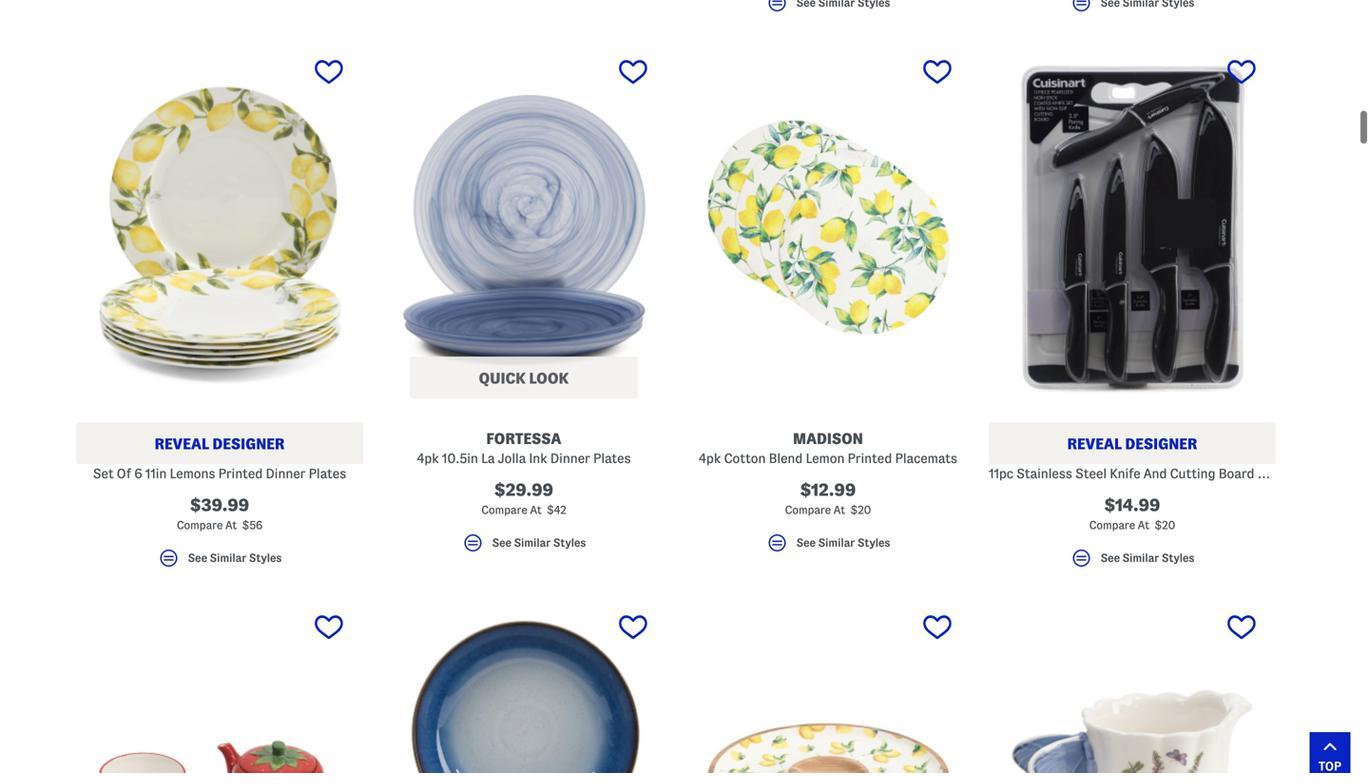 Task type: describe. For each thing, give the bounding box(es) containing it.
$29.99
[[494, 480, 553, 499]]

compare for $29.99
[[481, 504, 527, 516]]

see similar styles for $12.99
[[796, 537, 890, 549]]

$20 for $14.99
[[1155, 519, 1176, 531]]

and
[[1144, 466, 1167, 480]]

lemons
[[170, 466, 215, 480]]

fortessa 4pk 10.5in la jolla ink dinner plates $29.99 compare at              $42 element
[[380, 47, 668, 563]]

look
[[529, 370, 569, 386]]

madison 4pk cotton blend lemon printed placemats
[[699, 430, 957, 465]]

2 set from the left
[[1258, 466, 1278, 480]]

strawberry tea for 1 set image
[[76, 603, 363, 773]]

see similar styles button for $39.99
[[76, 547, 363, 578]]

set of 6 haze pasta bowls image
[[380, 603, 668, 773]]

10.5in
[[442, 451, 478, 465]]

see inside fortessa 4pk 10.5in la jolla ink dinner plates $29.99 compare at              $42 element
[[492, 537, 512, 549]]

see similar styles button for $12.99
[[685, 531, 972, 563]]

11pc stainless steel  knife and cutting board set
[[989, 466, 1278, 480]]

11pc stainless steel  knife and cutting board set image
[[989, 47, 1276, 407]]

reveal designer for $39.99
[[155, 435, 285, 452]]

see similar styles for $14.99
[[1101, 552, 1195, 564]]

dinner for set
[[266, 466, 306, 480]]

dinner for fortessa
[[550, 451, 590, 465]]

11pc
[[989, 466, 1014, 480]]

madison
[[793, 430, 863, 447]]

la
[[481, 451, 495, 465]]

styles for $12.99
[[858, 537, 890, 549]]

quick look
[[479, 370, 569, 386]]

see for $39.99
[[188, 552, 207, 564]]

similar for $39.99
[[210, 552, 246, 564]]

$12.99
[[800, 480, 856, 499]]

compare for $12.99
[[785, 504, 831, 516]]

printed for madison
[[848, 451, 892, 465]]

similar for $12.99
[[818, 537, 855, 549]]

$12.99 compare at              $20
[[785, 480, 871, 516]]

cotton
[[724, 451, 766, 465]]

similar for $14.99
[[1123, 552, 1159, 564]]

4pk 10.5in la jolla ink dinner plates image
[[380, 47, 668, 407]]

knife
[[1110, 466, 1141, 480]]

reveal for $39.99
[[155, 435, 209, 452]]

styles for $39.99
[[249, 552, 282, 564]]

plates for set
[[309, 466, 346, 480]]

styles inside fortessa 4pk 10.5in la jolla ink dinner plates $29.99 compare at              $42 element
[[553, 537, 586, 549]]

of
[[117, 466, 131, 480]]

see similar styles button down $29.99 compare at              $42
[[380, 531, 668, 563]]

see for $14.99
[[1101, 552, 1120, 564]]

11in
[[145, 466, 167, 480]]



Task type: vqa. For each thing, say whether or not it's contained in the screenshot.
marquee containing Free Shipping
no



Task type: locate. For each thing, give the bounding box(es) containing it.
reveal designer 11pc stainless steel  knife and cutting board set $14.99 compare at              $20 element
[[989, 47, 1278, 578]]

$20 inside $14.99 compare at              $20
[[1155, 519, 1176, 531]]

reveal up lemons
[[155, 435, 209, 452]]

1 4pk from the left
[[417, 451, 439, 465]]

4pk inside madison 4pk cotton blend lemon printed placemats
[[699, 451, 721, 465]]

2 reveal designer from the left
[[1067, 435, 1198, 452]]

see down $14.99 compare at              $20
[[1101, 552, 1120, 564]]

fortessa
[[486, 430, 561, 447]]

designer for $39.99
[[212, 435, 285, 452]]

compare down $29.99
[[481, 504, 527, 516]]

4pk
[[417, 451, 439, 465], [699, 451, 721, 465]]

set
[[93, 466, 114, 480], [1258, 466, 1278, 480]]

1 designer from the left
[[212, 435, 285, 452]]

0 horizontal spatial dinner
[[266, 466, 306, 480]]

dinner right ink
[[550, 451, 590, 465]]

1 horizontal spatial set
[[1258, 466, 1278, 480]]

see similar styles inside fortessa 4pk 10.5in la jolla ink dinner plates $29.99 compare at              $42 element
[[492, 537, 586, 549]]

see similar styles button inside reveal designer 11pc stainless steel  knife and cutting board set $14.99 compare at              $20 element
[[989, 547, 1276, 578]]

designer
[[212, 435, 285, 452], [1125, 435, 1198, 452]]

see similar styles button down $14.99 compare at              $20
[[989, 547, 1276, 578]]

0 horizontal spatial printed
[[218, 466, 263, 480]]

compare inside $39.99 compare at              $56
[[177, 519, 223, 531]]

see for $12.99
[[796, 537, 816, 549]]

0 vertical spatial $20
[[850, 504, 871, 516]]

10oz creamer image
[[989, 603, 1276, 773]]

1 reveal designer from the left
[[155, 435, 285, 452]]

see similar styles inside reveal designer 11pc stainless steel  knife and cutting board set $14.99 compare at              $20 element
[[1101, 552, 1195, 564]]

1 horizontal spatial plates
[[593, 451, 631, 465]]

board
[[1219, 466, 1255, 480]]

cutting
[[1170, 466, 1216, 480]]

1 horizontal spatial 4pk
[[699, 451, 721, 465]]

designer up "set of 6 11in lemons printed dinner plates"
[[212, 435, 285, 452]]

similar down $14.99 compare at              $20
[[1123, 552, 1159, 564]]

see down $29.99 compare at              $42
[[492, 537, 512, 549]]

similar down $42
[[514, 537, 551, 549]]

1 vertical spatial dinner
[[266, 466, 306, 480]]

styles down the $12.99 compare at              $20
[[858, 537, 890, 549]]

1 horizontal spatial reveal
[[1067, 435, 1122, 452]]

1 horizontal spatial reveal designer
[[1067, 435, 1198, 452]]

printed inside madison 4pk cotton blend lemon printed placemats
[[848, 451, 892, 465]]

$20 for $12.99
[[850, 504, 871, 516]]

see similar styles down the $12.99 compare at              $20
[[796, 537, 890, 549]]

1 set from the left
[[93, 466, 114, 480]]

printed
[[848, 451, 892, 465], [218, 466, 263, 480]]

compare inside the $12.99 compare at              $20
[[785, 504, 831, 516]]

plates inside 'fortessa 4pk 10.5in la jolla ink dinner plates'
[[593, 451, 631, 465]]

madison 4pk cotton blend lemon printed placemats $12.99 compare at              $20 element
[[685, 47, 972, 563]]

2 4pk from the left
[[699, 451, 721, 465]]

compare
[[481, 504, 527, 516], [785, 504, 831, 516], [177, 519, 223, 531], [1089, 519, 1135, 531]]

0 horizontal spatial set
[[93, 466, 114, 480]]

1 horizontal spatial printed
[[848, 451, 892, 465]]

$14.99 compare at              $20
[[1089, 496, 1176, 531]]

4pk inside 'fortessa 4pk 10.5in la jolla ink dinner plates'
[[417, 451, 439, 465]]

0 vertical spatial plates
[[593, 451, 631, 465]]

0 vertical spatial printed
[[848, 451, 892, 465]]

$20
[[850, 504, 871, 516], [1155, 519, 1176, 531]]

ink
[[529, 451, 547, 465]]

compare down $39.99
[[177, 519, 223, 531]]

similar down $56
[[210, 552, 246, 564]]

compare inside $14.99 compare at              $20
[[1089, 519, 1135, 531]]

reveal designer set of 6 11in lemons printed dinner plates $39.99 compare at              $56 element
[[76, 47, 363, 578]]

0 horizontal spatial reveal
[[155, 435, 209, 452]]

see similar styles button for $14.99
[[989, 547, 1276, 578]]

compare for $39.99
[[177, 519, 223, 531]]

styles
[[553, 537, 586, 549], [858, 537, 890, 549], [249, 552, 282, 564], [1162, 552, 1195, 564]]

compare down $12.99
[[785, 504, 831, 516]]

see similar styles
[[492, 537, 586, 549], [796, 537, 890, 549], [188, 552, 282, 564], [1101, 552, 1195, 564]]

see similar styles inside reveal designer set of 6 11in lemons printed dinner plates $39.99 compare at              $56 element
[[188, 552, 282, 564]]

$14.99
[[1105, 496, 1160, 514]]

set of 6 11in lemons printed dinner plates
[[93, 466, 346, 480]]

styles inside reveal designer set of 6 11in lemons printed dinner plates $39.99 compare at              $56 element
[[249, 552, 282, 564]]

reveal designer for $14.99
[[1067, 435, 1198, 452]]

reveal designer
[[155, 435, 285, 452], [1067, 435, 1198, 452]]

$39.99
[[190, 496, 249, 514]]

4pk for $12.99
[[699, 451, 721, 465]]

1 vertical spatial printed
[[218, 466, 263, 480]]

reveal for $14.99
[[1067, 435, 1122, 452]]

2 designer from the left
[[1125, 435, 1198, 452]]

$20 inside the $12.99 compare at              $20
[[850, 504, 871, 516]]

similar
[[514, 537, 551, 549], [818, 537, 855, 549], [210, 552, 246, 564], [1123, 552, 1159, 564]]

$42
[[547, 504, 566, 516]]

reveal designer up "set of 6 11in lemons printed dinner plates"
[[155, 435, 285, 452]]

printed right lemon
[[848, 451, 892, 465]]

0 horizontal spatial designer
[[212, 435, 285, 452]]

see similar styles button
[[380, 531, 668, 563], [685, 531, 972, 563], [76, 547, 363, 578], [989, 547, 1276, 578]]

see inside reveal designer set of 6 11in lemons printed dinner plates $39.99 compare at              $56 element
[[188, 552, 207, 564]]

$29.99 compare at              $42
[[481, 480, 566, 516]]

plates
[[593, 451, 631, 465], [309, 466, 346, 480]]

see similar styles down $14.99 compare at              $20
[[1101, 552, 1195, 564]]

similar inside fortessa 4pk 10.5in la jolla ink dinner plates $29.99 compare at              $42 element
[[514, 537, 551, 549]]

quick
[[479, 370, 526, 386]]

see
[[492, 537, 512, 549], [796, 537, 816, 549], [188, 552, 207, 564], [1101, 552, 1120, 564]]

reveal
[[155, 435, 209, 452], [1067, 435, 1122, 452]]

see similar styles down $56
[[188, 552, 282, 564]]

compare down $14.99
[[1089, 519, 1135, 531]]

1 reveal from the left
[[155, 435, 209, 452]]

4pk left 10.5in
[[417, 451, 439, 465]]

printed up $39.99
[[218, 466, 263, 480]]

printed for set
[[218, 466, 263, 480]]

0 vertical spatial dinner
[[550, 451, 590, 465]]

4pk cotton blend lemon printed placemats image
[[685, 47, 972, 407]]

0 horizontal spatial 4pk
[[417, 451, 439, 465]]

plates for fortessa
[[593, 451, 631, 465]]

compare inside $29.99 compare at              $42
[[481, 504, 527, 516]]

jolla
[[498, 451, 526, 465]]

see similar styles inside madison 4pk cotton blend lemon printed placemats $12.99 compare at              $20 "element"
[[796, 537, 890, 549]]

see inside madison 4pk cotton blend lemon printed placemats $12.99 compare at              $20 "element"
[[796, 537, 816, 549]]

0 horizontal spatial reveal designer
[[155, 435, 285, 452]]

1 horizontal spatial dinner
[[550, 451, 590, 465]]

0 horizontal spatial plates
[[309, 466, 346, 480]]

$56
[[242, 519, 263, 531]]

wood chip and dip tray with lemon decal image
[[685, 603, 972, 773]]

see down $39.99 compare at              $56
[[188, 552, 207, 564]]

placemats
[[895, 451, 957, 465]]

1 vertical spatial $20
[[1155, 519, 1176, 531]]

1 horizontal spatial designer
[[1125, 435, 1198, 452]]

0 horizontal spatial $20
[[850, 504, 871, 516]]

dinner inside 'fortessa 4pk 10.5in la jolla ink dinner plates'
[[550, 451, 590, 465]]

2 reveal from the left
[[1067, 435, 1122, 452]]

dinner
[[550, 451, 590, 465], [266, 466, 306, 480]]

see similar styles button down the $12.99 compare at              $20
[[685, 531, 972, 563]]

quick look link
[[410, 356, 638, 398]]

similar down the $12.99 compare at              $20
[[818, 537, 855, 549]]

4pk left the cotton
[[699, 451, 721, 465]]

blend
[[769, 451, 803, 465]]

lemon
[[806, 451, 845, 465]]

see similar styles down $42
[[492, 537, 586, 549]]

designer up and at the bottom
[[1125, 435, 1198, 452]]

styles for $14.99
[[1162, 552, 1195, 564]]

see similar styles button down $39.99 compare at              $56
[[76, 547, 363, 578]]

similar inside madison 4pk cotton blend lemon printed placemats $12.99 compare at              $20 "element"
[[818, 537, 855, 549]]

see down the $12.99 compare at              $20
[[796, 537, 816, 549]]

$20 down $12.99
[[850, 504, 871, 516]]

similar inside reveal designer set of 6 11in lemons printed dinner plates $39.99 compare at              $56 element
[[210, 552, 246, 564]]

styles down $56
[[249, 552, 282, 564]]

4pk for $29.99
[[417, 451, 439, 465]]

compare for $14.99
[[1089, 519, 1135, 531]]

reveal designer up 11pc stainless steel  knife and cutting board set
[[1067, 435, 1198, 452]]

stainless
[[1017, 466, 1072, 480]]

styles down $42
[[553, 537, 586, 549]]

fortessa 4pk 10.5in la jolla ink dinner plates
[[417, 430, 631, 465]]

styles inside madison 4pk cotton blend lemon printed placemats $12.99 compare at              $20 "element"
[[858, 537, 890, 549]]

styles down $14.99 compare at              $20
[[1162, 552, 1195, 564]]

similar inside reveal designer 11pc stainless steel  knife and cutting board set $14.99 compare at              $20 element
[[1123, 552, 1159, 564]]

1 vertical spatial plates
[[309, 466, 346, 480]]

steel
[[1075, 466, 1107, 480]]

styles inside reveal designer 11pc stainless steel  knife and cutting board set $14.99 compare at              $20 element
[[1162, 552, 1195, 564]]

$39.99 compare at              $56
[[177, 496, 263, 531]]

dinner right lemons
[[266, 466, 306, 480]]

set left the of
[[93, 466, 114, 480]]

see similar styles for $39.99
[[188, 552, 282, 564]]

see inside reveal designer 11pc stainless steel  knife and cutting board set $14.99 compare at              $20 element
[[1101, 552, 1120, 564]]

1 horizontal spatial $20
[[1155, 519, 1176, 531]]

set right board
[[1258, 466, 1278, 480]]

$20 down $14.99
[[1155, 519, 1176, 531]]

reveal up the steel at bottom
[[1067, 435, 1122, 452]]

set of 6 11in lemons printed dinner plates image
[[76, 47, 363, 407]]

designer for $14.99
[[1125, 435, 1198, 452]]

6
[[134, 466, 142, 480]]



